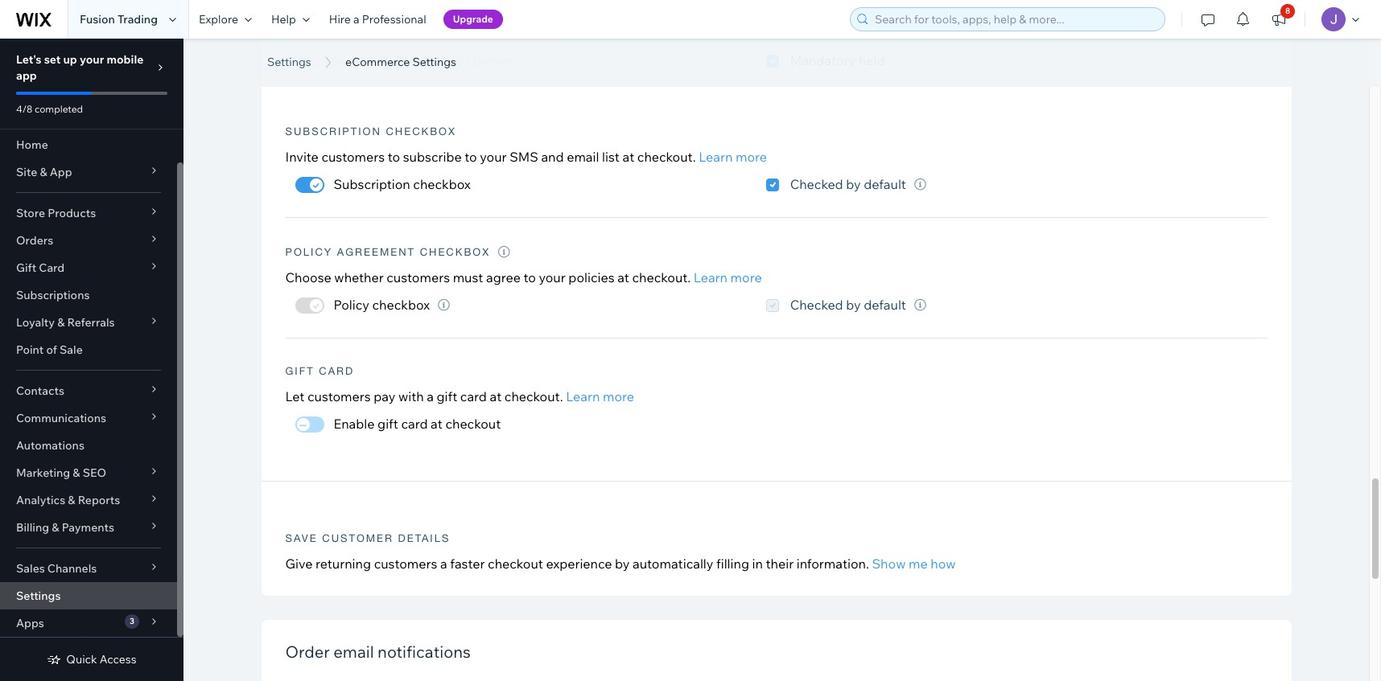 Task type: describe. For each thing, give the bounding box(es) containing it.
set
[[44, 52, 61, 67]]

channels
[[47, 562, 97, 576]]

your inside let's set up your mobile app
[[80, 52, 104, 67]]

choose
[[285, 270, 331, 286]]

their
[[766, 556, 794, 572]]

loyalty & referrals
[[16, 316, 115, 330]]

1 horizontal spatial gift card
[[285, 366, 354, 378]]

order
[[285, 643, 330, 663]]

learn more link for checkout.
[[699, 149, 767, 165]]

analytics & reports
[[16, 493, 120, 508]]

1 vertical spatial card
[[401, 416, 428, 432]]

explore
[[199, 12, 238, 27]]

0 horizontal spatial to
[[388, 149, 400, 165]]

info tooltip image for default
[[914, 300, 926, 312]]

0 horizontal spatial a
[[353, 12, 360, 27]]

with
[[398, 389, 424, 405]]

ecommerce down 'hire a professional'
[[345, 55, 410, 69]]

enable
[[334, 416, 375, 432]]

sales
[[16, 562, 45, 576]]

seo
[[83, 466, 106, 481]]

show me how link
[[872, 556, 956, 572]]

order email notifications
[[285, 643, 471, 663]]

contacts button
[[0, 378, 177, 405]]

store
[[16, 206, 45, 221]]

mandatory
[[790, 53, 856, 69]]

card inside dropdown button
[[39, 261, 65, 275]]

1 horizontal spatial email
[[567, 149, 599, 165]]

quick access button
[[47, 653, 137, 667]]

ecommerce down hire
[[267, 35, 435, 71]]

subscription checkbox
[[285, 126, 456, 138]]

1 vertical spatial learn
[[694, 270, 728, 286]]

& for marketing
[[73, 466, 80, 481]]

let
[[285, 389, 305, 405]]

policy checkbox
[[334, 297, 430, 313]]

whether
[[334, 270, 384, 286]]

& for billing
[[52, 521, 59, 535]]

0 vertical spatial card
[[460, 389, 487, 405]]

sidebar element
[[0, 39, 184, 682]]

learn more link for more
[[694, 270, 762, 286]]

4/8 completed
[[16, 103, 83, 115]]

site
[[16, 165, 37, 180]]

billing
[[16, 521, 49, 535]]

policy for policy checkbox
[[334, 297, 369, 313]]

completed
[[35, 103, 83, 115]]

1 vertical spatial info tooltip image
[[438, 300, 450, 312]]

notifications
[[378, 643, 471, 663]]

1 vertical spatial checkbox
[[420, 246, 490, 258]]

checkbox for policy checkbox
[[372, 297, 430, 313]]

2 vertical spatial by
[[615, 556, 630, 572]]

hire
[[329, 12, 351, 27]]

upgrade
[[453, 13, 493, 25]]

marketing & seo button
[[0, 460, 177, 487]]

& for loyalty
[[57, 316, 65, 330]]

hire a professional link
[[319, 0, 436, 39]]

information.
[[797, 556, 869, 572]]

must
[[453, 270, 483, 286]]

store products
[[16, 206, 96, 221]]

communications
[[16, 411, 106, 426]]

1 horizontal spatial to
[[465, 149, 477, 165]]

show
[[872, 556, 906, 572]]

marketing & seo
[[16, 466, 106, 481]]

0 vertical spatial checkout.
[[637, 149, 696, 165]]

upgrade button
[[443, 10, 503, 29]]

help button
[[262, 0, 319, 39]]

checked by default for invite customers to subscribe to your sms and email list at checkout. learn more
[[790, 176, 906, 192]]

2 horizontal spatial a
[[440, 556, 447, 572]]

automations link
[[0, 432, 177, 460]]

returning
[[316, 556, 371, 572]]

0 vertical spatial more
[[736, 149, 767, 165]]

subscriptions
[[16, 288, 90, 303]]

mobile
[[107, 52, 144, 67]]

agreement
[[337, 246, 415, 258]]

point of sale
[[16, 343, 83, 357]]

subscription for subscription checkbox
[[334, 176, 410, 192]]

1 vertical spatial checkout
[[488, 556, 543, 572]]

& for site
[[40, 165, 47, 180]]

2 horizontal spatial your
[[539, 270, 566, 286]]

checked for choose whether customers must agree to your policies at checkout. learn more
[[790, 297, 843, 313]]

marketing
[[16, 466, 70, 481]]

policy for policy agreement checkbox
[[285, 246, 333, 258]]

settings inside the sidebar element
[[16, 589, 61, 604]]

and
[[541, 149, 564, 165]]

quick access
[[66, 653, 137, 667]]

1 horizontal spatial gift
[[285, 366, 314, 378]]

4/8
[[16, 103, 32, 115]]

loyalty
[[16, 316, 55, 330]]

point of sale link
[[0, 336, 177, 364]]

subscribe
[[403, 149, 462, 165]]

quick
[[66, 653, 97, 667]]

app
[[50, 165, 72, 180]]

let customers pay with a gift card at checkout. learn more
[[285, 389, 634, 405]]

filling
[[716, 556, 749, 572]]

analytics & reports button
[[0, 487, 177, 514]]

me
[[909, 556, 928, 572]]

sms
[[510, 149, 538, 165]]

pay
[[374, 389, 395, 405]]

checkbox for subscription checkbox
[[413, 176, 471, 192]]

automatically
[[633, 556, 714, 572]]

enable gift card at checkout
[[334, 416, 501, 432]]

sale
[[60, 343, 83, 357]]

automations
[[16, 439, 84, 453]]

loyalty & referrals button
[[0, 309, 177, 336]]



Task type: locate. For each thing, give the bounding box(es) containing it.
checked by default for choose whether customers must agree to your policies at checkout. learn more
[[790, 297, 906, 313]]

1 vertical spatial a
[[427, 389, 434, 405]]

apps
[[16, 617, 44, 631]]

default
[[864, 176, 906, 192], [864, 297, 906, 313]]

1 horizontal spatial policy
[[334, 297, 369, 313]]

subscription checkbox
[[334, 176, 471, 192]]

to right agree
[[524, 270, 536, 286]]

1 horizontal spatial gift
[[437, 389, 457, 405]]

up
[[63, 52, 77, 67]]

2 vertical spatial more
[[603, 389, 634, 405]]

1 vertical spatial gift
[[378, 416, 398, 432]]

faster
[[450, 556, 485, 572]]

help
[[271, 12, 296, 27]]

point
[[16, 343, 44, 357]]

& right loyalty
[[57, 316, 65, 330]]

1 vertical spatial checked
[[790, 297, 843, 313]]

checkout down let customers pay with a gift card at checkout. learn more
[[445, 416, 501, 432]]

sales channels button
[[0, 555, 177, 583]]

0 horizontal spatial email
[[333, 643, 374, 663]]

experience
[[546, 556, 612, 572]]

gift card inside gift card dropdown button
[[16, 261, 65, 275]]

0 vertical spatial email
[[567, 149, 599, 165]]

checked for invite customers to subscribe to your sms and email list at checkout. learn more
[[790, 176, 843, 192]]

billing & payments
[[16, 521, 114, 535]]

0 horizontal spatial info tooltip image
[[438, 300, 450, 312]]

2 checked from the top
[[790, 297, 843, 313]]

0 vertical spatial info tooltip image
[[498, 246, 512, 258]]

home
[[16, 138, 48, 152]]

a right hire
[[353, 12, 360, 27]]

invite
[[285, 149, 319, 165]]

1 vertical spatial checkout.
[[632, 270, 691, 286]]

1 vertical spatial card
[[319, 366, 354, 378]]

2 horizontal spatial to
[[524, 270, 536, 286]]

mandatory field
[[790, 53, 885, 69]]

checkbox up must
[[420, 246, 490, 258]]

a
[[353, 12, 360, 27], [427, 389, 434, 405], [440, 556, 447, 572]]

save customer details
[[285, 533, 450, 545]]

customers down policy agreement checkbox at the top of page
[[387, 270, 450, 286]]

give returning customers a faster checkout experience by automatically filling in their information. show me how
[[285, 556, 956, 572]]

checkbox up subscribe
[[386, 126, 456, 138]]

by for choose whether customers must agree to your policies at checkout. learn more
[[846, 297, 861, 313]]

gift down pay
[[378, 416, 398, 432]]

8
[[1286, 6, 1291, 16]]

your left "policies"
[[539, 270, 566, 286]]

1 horizontal spatial card
[[319, 366, 354, 378]]

settings link down help button
[[259, 54, 319, 70]]

by for invite customers to subscribe to your sms and email list at checkout. learn more
[[846, 176, 861, 192]]

info tooltip image for checkbox
[[498, 246, 512, 258]]

0 vertical spatial settings link
[[259, 54, 319, 70]]

0 vertical spatial info tooltip image
[[914, 179, 926, 191]]

checkbox down subscribe
[[413, 176, 471, 192]]

email
[[567, 149, 599, 165], [333, 643, 374, 663]]

subscription up the "invite"
[[285, 126, 381, 138]]

learn
[[699, 149, 733, 165], [694, 270, 728, 286], [566, 389, 600, 405]]

customers down the details
[[374, 556, 437, 572]]

& for analytics
[[68, 493, 75, 508]]

gift right with
[[437, 389, 457, 405]]

0 vertical spatial checked
[[790, 176, 843, 192]]

1 vertical spatial by
[[846, 297, 861, 313]]

1 checked by default from the top
[[790, 176, 906, 192]]

gift card
[[16, 261, 65, 275], [285, 366, 354, 378]]

0 horizontal spatial card
[[39, 261, 65, 275]]

& left 'seo'
[[73, 466, 80, 481]]

a left faster
[[440, 556, 447, 572]]

learn more link
[[699, 149, 767, 165], [694, 270, 762, 286], [566, 389, 634, 405]]

Search for tools, apps, help & more... field
[[870, 8, 1160, 31]]

0 vertical spatial checkbox
[[413, 176, 471, 192]]

1 default from the top
[[864, 176, 906, 192]]

card up subscriptions
[[39, 261, 65, 275]]

gift down orders
[[16, 261, 36, 275]]

save
[[285, 533, 318, 545]]

3
[[130, 617, 134, 627]]

how
[[931, 556, 956, 572]]

0 vertical spatial gift card
[[16, 261, 65, 275]]

trading
[[117, 12, 158, 27]]

policy down the whether
[[334, 297, 369, 313]]

0 vertical spatial subscription
[[285, 126, 381, 138]]

default for choose whether customers must agree to your policies at checkout. learn more
[[864, 297, 906, 313]]

1 vertical spatial more
[[731, 270, 762, 286]]

analytics
[[16, 493, 65, 508]]

2 vertical spatial a
[[440, 556, 447, 572]]

1 checked from the top
[[790, 176, 843, 192]]

0 horizontal spatial policy
[[285, 246, 333, 258]]

2 vertical spatial checkout.
[[505, 389, 563, 405]]

2 vertical spatial your
[[539, 270, 566, 286]]

0 vertical spatial learn
[[699, 149, 733, 165]]

0 vertical spatial policy
[[285, 246, 333, 258]]

1 vertical spatial info tooltip image
[[914, 300, 926, 312]]

1 horizontal spatial a
[[427, 389, 434, 405]]

home link
[[0, 131, 177, 159]]

1 vertical spatial learn more link
[[694, 270, 762, 286]]

of
[[46, 343, 57, 357]]

settings
[[441, 35, 558, 71], [267, 55, 311, 69], [412, 55, 456, 69], [16, 589, 61, 604]]

card right with
[[460, 389, 487, 405]]

site & app button
[[0, 159, 177, 186]]

1 vertical spatial checkbox
[[372, 297, 430, 313]]

0 horizontal spatial card
[[401, 416, 428, 432]]

0 vertical spatial checkout
[[445, 416, 501, 432]]

contacts
[[16, 384, 64, 398]]

your left sms
[[480, 149, 507, 165]]

checked by default
[[790, 176, 906, 192], [790, 297, 906, 313]]

1 vertical spatial gift
[[285, 366, 314, 378]]

subscription down subscription checkbox
[[334, 176, 410, 192]]

checkout right faster
[[488, 556, 543, 572]]

& left "reports"
[[68, 493, 75, 508]]

gift inside dropdown button
[[16, 261, 36, 275]]

1 vertical spatial your
[[480, 149, 507, 165]]

reports
[[78, 493, 120, 508]]

2 vertical spatial learn more link
[[566, 389, 634, 405]]

1 horizontal spatial info tooltip image
[[914, 179, 926, 191]]

ecommerce settings
[[267, 35, 558, 71], [345, 55, 456, 69]]

0 vertical spatial checked by default
[[790, 176, 906, 192]]

orders button
[[0, 227, 177, 254]]

1 vertical spatial gift card
[[285, 366, 354, 378]]

0 vertical spatial card
[[39, 261, 65, 275]]

0 vertical spatial by
[[846, 176, 861, 192]]

checkout
[[445, 416, 501, 432], [488, 556, 543, 572]]

orders
[[16, 233, 53, 248]]

details
[[398, 533, 450, 545]]

& inside dropdown button
[[73, 466, 80, 481]]

give
[[285, 556, 313, 572]]

customers down subscription checkbox
[[321, 149, 385, 165]]

info tooltip image
[[498, 246, 512, 258], [914, 300, 926, 312]]

customer
[[322, 533, 394, 545]]

1 vertical spatial checked by default
[[790, 297, 906, 313]]

card
[[460, 389, 487, 405], [401, 416, 428, 432]]

0 vertical spatial your
[[80, 52, 104, 67]]

gift card down orders
[[16, 261, 65, 275]]

email left list
[[567, 149, 599, 165]]

agree
[[486, 270, 521, 286]]

a right with
[[427, 389, 434, 405]]

& right "billing"
[[52, 521, 59, 535]]

0 horizontal spatial gift
[[16, 261, 36, 275]]

communications button
[[0, 405, 177, 432]]

in
[[752, 556, 763, 572]]

subscription for subscription checkbox
[[285, 126, 381, 138]]

0 vertical spatial checkbox
[[386, 126, 456, 138]]

1 vertical spatial email
[[333, 643, 374, 663]]

policy agreement checkbox
[[285, 246, 490, 258]]

sales channels
[[16, 562, 97, 576]]

0 vertical spatial gift
[[437, 389, 457, 405]]

& inside popup button
[[52, 521, 59, 535]]

card up enable
[[319, 366, 354, 378]]

0 horizontal spatial settings link
[[0, 583, 177, 610]]

2 vertical spatial learn
[[566, 389, 600, 405]]

0 vertical spatial learn more link
[[699, 149, 767, 165]]

1 vertical spatial default
[[864, 297, 906, 313]]

policy up choose
[[285, 246, 333, 258]]

gift card button
[[0, 254, 177, 282]]

0 horizontal spatial gift
[[378, 416, 398, 432]]

1 vertical spatial subscription
[[334, 176, 410, 192]]

products
[[48, 206, 96, 221]]

0 vertical spatial gift
[[16, 261, 36, 275]]

at
[[623, 149, 635, 165], [618, 270, 629, 286], [490, 389, 502, 405], [431, 416, 443, 432]]

1 horizontal spatial info tooltip image
[[914, 300, 926, 312]]

email right order
[[333, 643, 374, 663]]

default for invite customers to subscribe to your sms and email list at checkout. learn more
[[864, 176, 906, 192]]

customers up enable
[[307, 389, 371, 405]]

more
[[736, 149, 767, 165], [731, 270, 762, 286], [603, 389, 634, 405]]

to right subscribe
[[465, 149, 477, 165]]

e.g., Tax exempt ID or Contact person text field
[[285, 46, 559, 75]]

8 button
[[1261, 0, 1297, 39]]

0 horizontal spatial gift card
[[16, 261, 65, 275]]

subscriptions link
[[0, 282, 177, 309]]

0 horizontal spatial info tooltip image
[[498, 246, 512, 258]]

payments
[[62, 521, 114, 535]]

2 checked by default from the top
[[790, 297, 906, 313]]

1 horizontal spatial settings link
[[259, 54, 319, 70]]

1 horizontal spatial your
[[480, 149, 507, 165]]

0 vertical spatial a
[[353, 12, 360, 27]]

settings link inside the sidebar element
[[0, 583, 177, 610]]

checkbox
[[386, 126, 456, 138], [420, 246, 490, 258]]

settings link down channels
[[0, 583, 177, 610]]

invite customers to subscribe to your sms and email list at checkout. learn more
[[285, 149, 767, 165]]

1 vertical spatial settings link
[[0, 583, 177, 610]]

to up subscription checkbox
[[388, 149, 400, 165]]

policies
[[569, 270, 615, 286]]

let's set up your mobile app
[[16, 52, 144, 83]]

card down with
[[401, 416, 428, 432]]

hire a professional
[[329, 12, 426, 27]]

gift card up let
[[285, 366, 354, 378]]

billing & payments button
[[0, 514, 177, 542]]

store products button
[[0, 200, 177, 227]]

2 default from the top
[[864, 297, 906, 313]]

& inside dropdown button
[[40, 165, 47, 180]]

field
[[859, 53, 885, 69]]

let's
[[16, 52, 42, 67]]

0 horizontal spatial your
[[80, 52, 104, 67]]

1 vertical spatial policy
[[334, 297, 369, 313]]

checkbox down the whether
[[372, 297, 430, 313]]

info tooltip image
[[914, 179, 926, 191], [438, 300, 450, 312]]

gift up let
[[285, 366, 314, 378]]

your right up
[[80, 52, 104, 67]]

fusion trading
[[80, 12, 158, 27]]

to
[[388, 149, 400, 165], [465, 149, 477, 165], [524, 270, 536, 286]]

site & app
[[16, 165, 72, 180]]

professional
[[362, 12, 426, 27]]

1 horizontal spatial card
[[460, 389, 487, 405]]

your
[[80, 52, 104, 67], [480, 149, 507, 165], [539, 270, 566, 286]]

card
[[39, 261, 65, 275], [319, 366, 354, 378]]

list
[[602, 149, 620, 165]]

app
[[16, 68, 37, 83]]

0 vertical spatial default
[[864, 176, 906, 192]]

& right site
[[40, 165, 47, 180]]



Task type: vqa. For each thing, say whether or not it's contained in the screenshot.
Add Option
no



